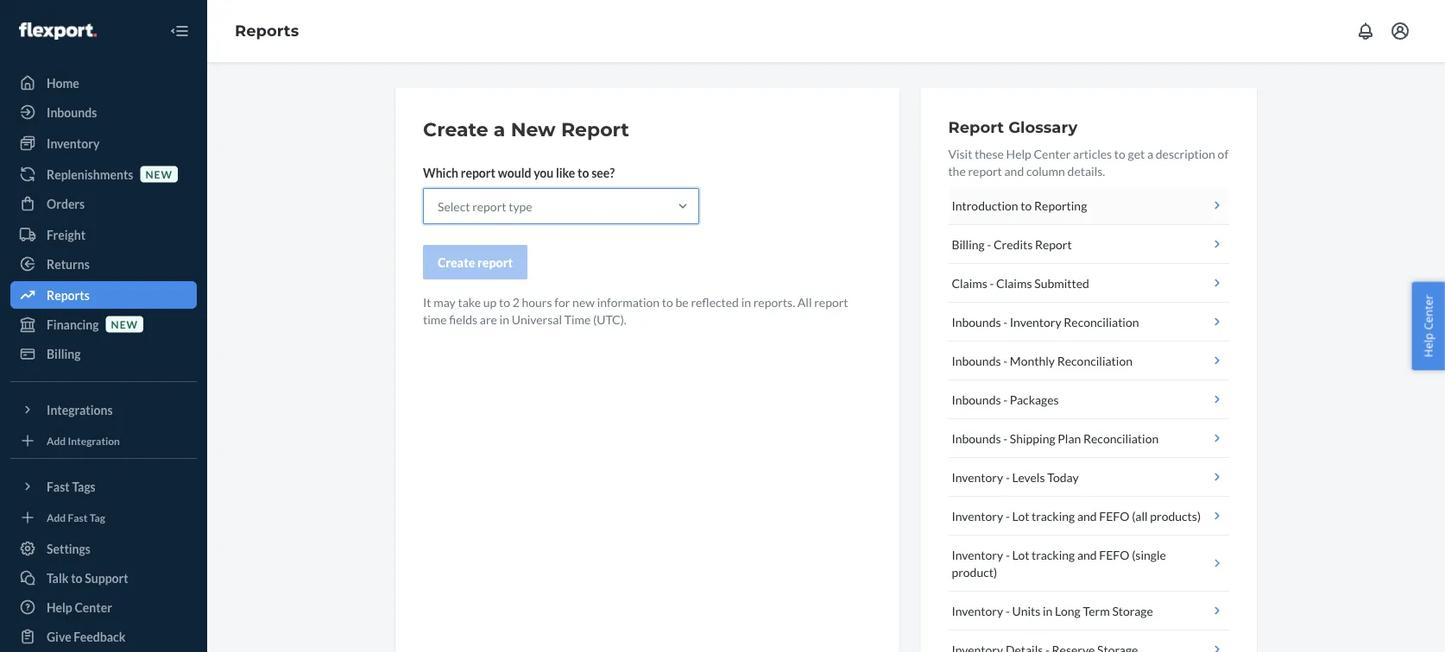 Task type: describe. For each thing, give the bounding box(es) containing it.
billing link
[[10, 340, 197, 368]]

talk to support
[[47, 571, 128, 586]]

storage
[[1113, 604, 1154, 619]]

to right like on the top of the page
[[578, 165, 589, 180]]

inventory for inventory
[[47, 136, 100, 151]]

inventory for inventory - lot tracking and fefo (all products)
[[952, 509, 1004, 524]]

of
[[1218, 146, 1229, 161]]

billing for billing - credits report
[[952, 237, 985, 252]]

visit
[[949, 146, 973, 161]]

be
[[676, 295, 689, 310]]

fast inside dropdown button
[[47, 480, 70, 494]]

talk
[[47, 571, 69, 586]]

inventory - levels today
[[952, 470, 1079, 485]]

1 vertical spatial help center
[[47, 601, 112, 615]]

add for add integration
[[47, 435, 66, 447]]

(all
[[1132, 509, 1148, 524]]

center inside button
[[1421, 295, 1437, 330]]

report for which report would you like to see?
[[461, 165, 496, 180]]

1 horizontal spatial report
[[949, 117, 1004, 136]]

give
[[47, 630, 71, 645]]

inventory - lot tracking and fefo (all products)
[[952, 509, 1201, 524]]

to left 2
[[499, 295, 510, 310]]

reports.
[[754, 295, 795, 310]]

- for inbounds - packages
[[1004, 392, 1008, 407]]

you
[[534, 165, 554, 180]]

introduction to reporting
[[952, 198, 1088, 213]]

new inside it may take up to 2 hours for new information to be reflected in reports. all report time fields are in universal time (utc).
[[573, 295, 595, 310]]

give feedback button
[[10, 624, 197, 651]]

orders link
[[10, 190, 197, 218]]

- for inbounds - monthly reconciliation
[[1004, 354, 1008, 368]]

information
[[597, 295, 660, 310]]

1 vertical spatial reports
[[47, 288, 90, 303]]

these
[[975, 146, 1004, 161]]

monthly
[[1010, 354, 1055, 368]]

and for inventory - lot tracking and fefo (all products)
[[1078, 509, 1097, 524]]

1 vertical spatial reports link
[[10, 282, 197, 309]]

visit these help center articles to get a description of the report and column details.
[[949, 146, 1229, 178]]

the
[[949, 164, 966, 178]]

create for create a new report
[[423, 118, 488, 141]]

lot for inventory - lot tracking and fefo (all products)
[[1012, 509, 1030, 524]]

inbounds - monthly reconciliation button
[[949, 342, 1230, 381]]

- for inventory - lot tracking and fefo (all products)
[[1006, 509, 1010, 524]]

billing - credits report button
[[949, 225, 1230, 264]]

orders
[[47, 196, 85, 211]]

reconciliation for inbounds - monthly reconciliation
[[1058, 354, 1133, 368]]

product)
[[952, 565, 998, 580]]

tracking for (single
[[1032, 548, 1075, 563]]

reconciliation inside inbounds - shipping plan reconciliation button
[[1084, 431, 1159, 446]]

may
[[434, 295, 456, 310]]

inventory - units in long term storage button
[[949, 592, 1230, 631]]

and inside visit these help center articles to get a description of the report and column details.
[[1005, 164, 1024, 178]]

inventory - lot tracking and fefo (all products) button
[[949, 497, 1230, 536]]

add integration
[[47, 435, 120, 447]]

reflected
[[691, 295, 739, 310]]

home
[[47, 76, 79, 90]]

(single
[[1132, 548, 1167, 563]]

add fast tag link
[[10, 508, 197, 529]]

universal
[[512, 312, 562, 327]]

1 horizontal spatial in
[[742, 295, 751, 310]]

1 horizontal spatial reports
[[235, 21, 299, 40]]

add integration link
[[10, 431, 197, 452]]

inbounds - packages
[[952, 392, 1059, 407]]

glossary
[[1009, 117, 1078, 136]]

in inside inventory - units in long term storage button
[[1043, 604, 1053, 619]]

give feedback
[[47, 630, 126, 645]]

introduction to reporting button
[[949, 187, 1230, 225]]

2
[[513, 295, 520, 310]]

0 horizontal spatial help
[[47, 601, 72, 615]]

column
[[1027, 164, 1066, 178]]

inventory - units in long term storage
[[952, 604, 1154, 619]]

levels
[[1012, 470, 1045, 485]]

a inside visit these help center articles to get a description of the report and column details.
[[1148, 146, 1154, 161]]

up
[[483, 295, 497, 310]]

create report
[[438, 255, 513, 270]]

fefo for (all
[[1100, 509, 1130, 524]]

returns
[[47, 257, 90, 272]]

to inside 'button'
[[71, 571, 83, 586]]

- for billing - credits report
[[987, 237, 992, 252]]

help center link
[[10, 594, 197, 622]]

freight link
[[10, 221, 197, 249]]

would
[[498, 165, 531, 180]]

integrations
[[47, 403, 113, 418]]

articles
[[1074, 146, 1112, 161]]

inventory - levels today button
[[949, 459, 1230, 497]]

time
[[423, 312, 447, 327]]

create for create report
[[438, 255, 475, 270]]

for
[[555, 295, 570, 310]]

financing
[[47, 317, 99, 332]]

fast tags button
[[10, 473, 197, 501]]

all
[[798, 295, 812, 310]]

introduction
[[952, 198, 1019, 213]]

- for inbounds - shipping plan reconciliation
[[1004, 431, 1008, 446]]

fast tags
[[47, 480, 96, 494]]

inbounds for inbounds - monthly reconciliation
[[952, 354, 1001, 368]]

new for financing
[[111, 318, 138, 331]]

inventory - lot tracking and fefo (single product)
[[952, 548, 1167, 580]]

plan
[[1058, 431, 1081, 446]]

inbounds - monthly reconciliation
[[952, 354, 1133, 368]]

it may take up to 2 hours for new information to be reflected in reports. all report time fields are in universal time (utc).
[[423, 295, 849, 327]]

settings
[[47, 542, 91, 557]]

1 vertical spatial fast
[[68, 512, 88, 524]]

inbounds - shipping plan reconciliation
[[952, 431, 1159, 446]]

reporting
[[1035, 198, 1088, 213]]

inbounds for inbounds - inventory reconciliation
[[952, 315, 1001, 329]]

inventory link
[[10, 130, 197, 157]]

inventory - lot tracking and fefo (single product) button
[[949, 536, 1230, 592]]

report glossary
[[949, 117, 1078, 136]]

inventory for inventory - lot tracking and fefo (single product)
[[952, 548, 1004, 563]]

add fast tag
[[47, 512, 105, 524]]

hours
[[522, 295, 552, 310]]



Task type: locate. For each thing, give the bounding box(es) containing it.
in left 'long'
[[1043, 604, 1053, 619]]

2 horizontal spatial in
[[1043, 604, 1053, 619]]

1 horizontal spatial new
[[145, 168, 173, 180]]

add up settings
[[47, 512, 66, 524]]

inventory down inventory - levels today
[[952, 509, 1004, 524]]

a left new
[[494, 118, 506, 141]]

inventory for inventory - levels today
[[952, 470, 1004, 485]]

- left shipping
[[1004, 431, 1008, 446]]

lot up units
[[1012, 548, 1030, 563]]

fefo left (single
[[1100, 548, 1130, 563]]

to left the "get"
[[1115, 146, 1126, 161]]

report left type
[[472, 199, 506, 214]]

submitted
[[1035, 276, 1090, 291]]

settings link
[[10, 535, 197, 563]]

- left monthly
[[1004, 354, 1008, 368]]

and left column
[[1005, 164, 1024, 178]]

0 horizontal spatial billing
[[47, 347, 81, 361]]

- down billing - credits report
[[990, 276, 994, 291]]

1 vertical spatial reconciliation
[[1058, 354, 1133, 368]]

home link
[[10, 69, 197, 97]]

which report would you like to see?
[[423, 165, 615, 180]]

report inside it may take up to 2 hours for new information to be reflected in reports. all report time fields are in universal time (utc).
[[815, 295, 849, 310]]

open notifications image
[[1356, 21, 1377, 41]]

time
[[565, 312, 591, 327]]

new up billing link
[[111, 318, 138, 331]]

0 horizontal spatial help center
[[47, 601, 112, 615]]

1 vertical spatial new
[[573, 295, 595, 310]]

billing - credits report
[[952, 237, 1072, 252]]

center inside visit these help center articles to get a description of the report and column details.
[[1034, 146, 1071, 161]]

inbounds
[[47, 105, 97, 120], [952, 315, 1001, 329], [952, 354, 1001, 368], [952, 392, 1001, 407], [952, 431, 1001, 446]]

today
[[1048, 470, 1079, 485]]

2 horizontal spatial new
[[573, 295, 595, 310]]

- for inventory - levels today
[[1006, 470, 1010, 485]]

create report button
[[423, 245, 528, 280]]

- left levels
[[1006, 470, 1010, 485]]

billing inside button
[[952, 237, 985, 252]]

new
[[145, 168, 173, 180], [573, 295, 595, 310], [111, 318, 138, 331]]

inbounds down home
[[47, 105, 97, 120]]

inbounds - shipping plan reconciliation button
[[949, 420, 1230, 459]]

inventory left levels
[[952, 470, 1004, 485]]

products)
[[1151, 509, 1201, 524]]

inventory down product)
[[952, 604, 1004, 619]]

1 vertical spatial add
[[47, 512, 66, 524]]

reconciliation inside inbounds - monthly reconciliation button
[[1058, 354, 1133, 368]]

0 vertical spatial new
[[145, 168, 173, 180]]

0 vertical spatial add
[[47, 435, 66, 447]]

0 horizontal spatial report
[[561, 118, 630, 141]]

report for create report
[[478, 255, 513, 270]]

close navigation image
[[169, 21, 190, 41]]

are
[[480, 312, 497, 327]]

0 vertical spatial fefo
[[1100, 509, 1130, 524]]

center
[[1034, 146, 1071, 161], [1421, 295, 1437, 330], [75, 601, 112, 615]]

inbounds - packages button
[[949, 381, 1230, 420]]

0 horizontal spatial new
[[111, 318, 138, 331]]

- inside 'inventory - levels today' button
[[1006, 470, 1010, 485]]

help center
[[1421, 295, 1437, 358], [47, 601, 112, 615]]

report
[[949, 117, 1004, 136], [561, 118, 630, 141], [1035, 237, 1072, 252]]

and down 'inventory - levels today' button
[[1078, 509, 1097, 524]]

inbounds inside button
[[952, 315, 1001, 329]]

integration
[[68, 435, 120, 447]]

0 horizontal spatial reports
[[47, 288, 90, 303]]

2 vertical spatial reconciliation
[[1084, 431, 1159, 446]]

to inside button
[[1021, 198, 1032, 213]]

claims down credits
[[997, 276, 1032, 291]]

and inside inventory - lot tracking and fefo (single product)
[[1078, 548, 1097, 563]]

billing
[[952, 237, 985, 252], [47, 347, 81, 361]]

- inside inbounds - shipping plan reconciliation button
[[1004, 431, 1008, 446]]

2 claims from the left
[[997, 276, 1032, 291]]

1 vertical spatial center
[[1421, 295, 1437, 330]]

2 horizontal spatial report
[[1035, 237, 1072, 252]]

help inside visit these help center articles to get a description of the report and column details.
[[1007, 146, 1032, 161]]

credits
[[994, 237, 1033, 252]]

0 vertical spatial and
[[1005, 164, 1024, 178]]

report up see?
[[561, 118, 630, 141]]

report right the 'all'
[[815, 295, 849, 310]]

billing down financing
[[47, 347, 81, 361]]

new up time
[[573, 295, 595, 310]]

0 vertical spatial center
[[1034, 146, 1071, 161]]

reconciliation down inbounds - inventory reconciliation button
[[1058, 354, 1133, 368]]

2 lot from the top
[[1012, 548, 1030, 563]]

0 vertical spatial create
[[423, 118, 488, 141]]

integrations button
[[10, 396, 197, 424]]

fefo for (single
[[1100, 548, 1130, 563]]

reconciliation inside inbounds - inventory reconciliation button
[[1064, 315, 1140, 329]]

lot down inventory - levels today
[[1012, 509, 1030, 524]]

fefo left (all
[[1100, 509, 1130, 524]]

1 add from the top
[[47, 435, 66, 447]]

0 horizontal spatial center
[[75, 601, 112, 615]]

new
[[511, 118, 556, 141]]

to left "reporting" at top
[[1021, 198, 1032, 213]]

tracking down the inventory - lot tracking and fefo (all products)
[[1032, 548, 1075, 563]]

which
[[423, 165, 459, 180]]

report down these
[[968, 164, 1002, 178]]

1 horizontal spatial claims
[[997, 276, 1032, 291]]

- inside inventory - lot tracking and fefo (all products) button
[[1006, 509, 1010, 524]]

inventory for inventory - units in long term storage
[[952, 604, 1004, 619]]

flexport logo image
[[19, 22, 97, 40]]

1 vertical spatial billing
[[47, 347, 81, 361]]

type
[[509, 199, 533, 214]]

it
[[423, 295, 431, 310]]

1 horizontal spatial reports link
[[235, 21, 299, 40]]

1 fefo from the top
[[1100, 509, 1130, 524]]

inventory inside 'inventory - levels today' button
[[952, 470, 1004, 485]]

report up up on the left of page
[[478, 255, 513, 270]]

create
[[423, 118, 488, 141], [438, 255, 475, 270]]

inventory inside inventory - lot tracking and fefo (single product)
[[952, 548, 1004, 563]]

inbounds - inventory reconciliation
[[952, 315, 1140, 329]]

- left packages
[[1004, 392, 1008, 407]]

- inside inventory - lot tracking and fefo (single product)
[[1006, 548, 1010, 563]]

0 horizontal spatial claims
[[952, 276, 988, 291]]

packages
[[1010, 392, 1059, 407]]

report
[[968, 164, 1002, 178], [461, 165, 496, 180], [472, 199, 506, 214], [478, 255, 513, 270], [815, 295, 849, 310]]

add for add fast tag
[[47, 512, 66, 524]]

lot inside inventory - lot tracking and fefo (single product)
[[1012, 548, 1030, 563]]

0 horizontal spatial in
[[500, 312, 510, 327]]

to
[[1115, 146, 1126, 161], [578, 165, 589, 180], [1021, 198, 1032, 213], [499, 295, 510, 310], [662, 295, 673, 310], [71, 571, 83, 586]]

inbounds for inbounds
[[47, 105, 97, 120]]

a
[[494, 118, 506, 141], [1148, 146, 1154, 161]]

in left reports.
[[742, 295, 751, 310]]

help center inside button
[[1421, 295, 1437, 358]]

see?
[[592, 165, 615, 180]]

report up these
[[949, 117, 1004, 136]]

new up orders link
[[145, 168, 173, 180]]

fast left tag
[[68, 512, 88, 524]]

- for inventory - lot tracking and fefo (single product)
[[1006, 548, 1010, 563]]

talk to support button
[[10, 565, 197, 592]]

description
[[1156, 146, 1216, 161]]

add
[[47, 435, 66, 447], [47, 512, 66, 524]]

0 horizontal spatial a
[[494, 118, 506, 141]]

report inside visit these help center articles to get a description of the report and column details.
[[968, 164, 1002, 178]]

select
[[438, 199, 470, 214]]

0 vertical spatial help center
[[1421, 295, 1437, 358]]

inventory inside inventory link
[[47, 136, 100, 151]]

take
[[458, 295, 481, 310]]

reports
[[235, 21, 299, 40], [47, 288, 90, 303]]

2 vertical spatial new
[[111, 318, 138, 331]]

- inside billing - credits report button
[[987, 237, 992, 252]]

and for inventory - lot tracking and fefo (single product)
[[1078, 548, 1097, 563]]

inbounds down claims - claims submitted
[[952, 315, 1001, 329]]

create a new report
[[423, 118, 630, 141]]

1 tracking from the top
[[1032, 509, 1075, 524]]

1 vertical spatial tracking
[[1032, 548, 1075, 563]]

0 vertical spatial a
[[494, 118, 506, 141]]

reconciliation
[[1064, 315, 1140, 329], [1058, 354, 1133, 368], [1084, 431, 1159, 446]]

- left credits
[[987, 237, 992, 252]]

1 vertical spatial create
[[438, 255, 475, 270]]

like
[[556, 165, 575, 180]]

1 horizontal spatial help
[[1007, 146, 1032, 161]]

0 vertical spatial in
[[742, 295, 751, 310]]

select report type
[[438, 199, 533, 214]]

0 vertical spatial tracking
[[1032, 509, 1075, 524]]

tracking inside inventory - lot tracking and fefo (single product)
[[1032, 548, 1075, 563]]

1 horizontal spatial center
[[1034, 146, 1071, 161]]

2 horizontal spatial center
[[1421, 295, 1437, 330]]

2 tracking from the top
[[1032, 548, 1075, 563]]

tracking
[[1032, 509, 1075, 524], [1032, 548, 1075, 563]]

0 vertical spatial reconciliation
[[1064, 315, 1140, 329]]

fast left tags
[[47, 480, 70, 494]]

1 vertical spatial a
[[1148, 146, 1154, 161]]

fefo inside inventory - lot tracking and fefo (single product)
[[1100, 548, 1130, 563]]

inbounds left packages
[[952, 392, 1001, 407]]

0 vertical spatial fast
[[47, 480, 70, 494]]

report for create a new report
[[561, 118, 630, 141]]

report up select report type on the left
[[461, 165, 496, 180]]

inventory inside inventory - units in long term storage button
[[952, 604, 1004, 619]]

add inside add integration 'link'
[[47, 435, 66, 447]]

inbounds link
[[10, 98, 197, 126]]

1 vertical spatial and
[[1078, 509, 1097, 524]]

inbounds for inbounds - shipping plan reconciliation
[[952, 431, 1001, 446]]

0 vertical spatial reports link
[[235, 21, 299, 40]]

2 fefo from the top
[[1100, 548, 1130, 563]]

0 vertical spatial lot
[[1012, 509, 1030, 524]]

create up which
[[423, 118, 488, 141]]

2 add from the top
[[47, 512, 66, 524]]

0 vertical spatial help
[[1007, 146, 1032, 161]]

tags
[[72, 480, 96, 494]]

fields
[[449, 312, 478, 327]]

inventory inside inventory - lot tracking and fefo (all products) button
[[952, 509, 1004, 524]]

new for replenishments
[[145, 168, 173, 180]]

and down inventory - lot tracking and fefo (all products) button
[[1078, 548, 1097, 563]]

replenishments
[[47, 167, 133, 182]]

- for inventory - units in long term storage
[[1006, 604, 1010, 619]]

inventory up product)
[[952, 548, 1004, 563]]

claims down billing - credits report
[[952, 276, 988, 291]]

- left units
[[1006, 604, 1010, 619]]

- up inventory - units in long term storage on the right bottom of page
[[1006, 548, 1010, 563]]

reconciliation down claims - claims submitted button
[[1064, 315, 1140, 329]]

inbounds for inbounds - packages
[[952, 392, 1001, 407]]

inbounds up inbounds - packages
[[952, 354, 1001, 368]]

reconciliation down inbounds - packages button
[[1084, 431, 1159, 446]]

0 vertical spatial billing
[[952, 237, 985, 252]]

1 horizontal spatial help center
[[1421, 295, 1437, 358]]

1 claims from the left
[[952, 276, 988, 291]]

reports link
[[235, 21, 299, 40], [10, 282, 197, 309]]

tag
[[90, 512, 105, 524]]

to inside visit these help center articles to get a description of the report and column details.
[[1115, 146, 1126, 161]]

2 vertical spatial and
[[1078, 548, 1097, 563]]

billing for billing
[[47, 347, 81, 361]]

inbounds down inbounds - packages
[[952, 431, 1001, 446]]

2 vertical spatial center
[[75, 601, 112, 615]]

- down inventory - levels today
[[1006, 509, 1010, 524]]

report for select report type
[[472, 199, 506, 214]]

report down "reporting" at top
[[1035, 237, 1072, 252]]

-
[[987, 237, 992, 252], [990, 276, 994, 291], [1004, 315, 1008, 329], [1004, 354, 1008, 368], [1004, 392, 1008, 407], [1004, 431, 1008, 446], [1006, 470, 1010, 485], [1006, 509, 1010, 524], [1006, 548, 1010, 563], [1006, 604, 1010, 619]]

2 vertical spatial help
[[47, 601, 72, 615]]

add left integration
[[47, 435, 66, 447]]

2 vertical spatial in
[[1043, 604, 1053, 619]]

inventory up replenishments
[[47, 136, 100, 151]]

open account menu image
[[1390, 21, 1411, 41]]

create inside button
[[438, 255, 475, 270]]

1 vertical spatial lot
[[1012, 548, 1030, 563]]

- inside inbounds - monthly reconciliation button
[[1004, 354, 1008, 368]]

- for claims - claims submitted
[[990, 276, 994, 291]]

- inside inbounds - packages button
[[1004, 392, 1008, 407]]

- for inbounds - inventory reconciliation
[[1004, 315, 1008, 329]]

1 vertical spatial help
[[1421, 333, 1437, 358]]

shipping
[[1010, 431, 1056, 446]]

support
[[85, 571, 128, 586]]

report inside button
[[1035, 237, 1072, 252]]

report inside button
[[478, 255, 513, 270]]

tracking for (all
[[1032, 509, 1075, 524]]

lot for inventory - lot tracking and fefo (single product)
[[1012, 548, 1030, 563]]

inventory up monthly
[[1010, 315, 1062, 329]]

billing down "introduction"
[[952, 237, 985, 252]]

tracking down today
[[1032, 509, 1075, 524]]

- down claims - claims submitted
[[1004, 315, 1008, 329]]

get
[[1128, 146, 1145, 161]]

1 horizontal spatial a
[[1148, 146, 1154, 161]]

- inside inbounds - inventory reconciliation button
[[1004, 315, 1008, 329]]

inventory inside inbounds - inventory reconciliation button
[[1010, 315, 1062, 329]]

reconciliation for inbounds - inventory reconciliation
[[1064, 315, 1140, 329]]

inbounds - inventory reconciliation button
[[949, 303, 1230, 342]]

create up may
[[438, 255, 475, 270]]

claims - claims submitted button
[[949, 264, 1230, 303]]

details.
[[1068, 164, 1106, 178]]

help center button
[[1412, 282, 1446, 371]]

units
[[1012, 604, 1041, 619]]

add inside add fast tag link
[[47, 512, 66, 524]]

(utc).
[[593, 312, 627, 327]]

help inside button
[[1421, 333, 1437, 358]]

- inside claims - claims submitted button
[[990, 276, 994, 291]]

fefo
[[1100, 509, 1130, 524], [1100, 548, 1130, 563]]

freight
[[47, 228, 86, 242]]

to right talk
[[71, 571, 83, 586]]

0 horizontal spatial reports link
[[10, 282, 197, 309]]

report for billing - credits report
[[1035, 237, 1072, 252]]

1 horizontal spatial billing
[[952, 237, 985, 252]]

1 lot from the top
[[1012, 509, 1030, 524]]

1 vertical spatial fefo
[[1100, 548, 1130, 563]]

0 vertical spatial reports
[[235, 21, 299, 40]]

feedback
[[74, 630, 126, 645]]

2 horizontal spatial help
[[1421, 333, 1437, 358]]

- inside inventory - units in long term storage button
[[1006, 604, 1010, 619]]

1 vertical spatial in
[[500, 312, 510, 327]]

to left be
[[662, 295, 673, 310]]

in right are
[[500, 312, 510, 327]]

a right the "get"
[[1148, 146, 1154, 161]]



Task type: vqa. For each thing, say whether or not it's contained in the screenshot.
password field
no



